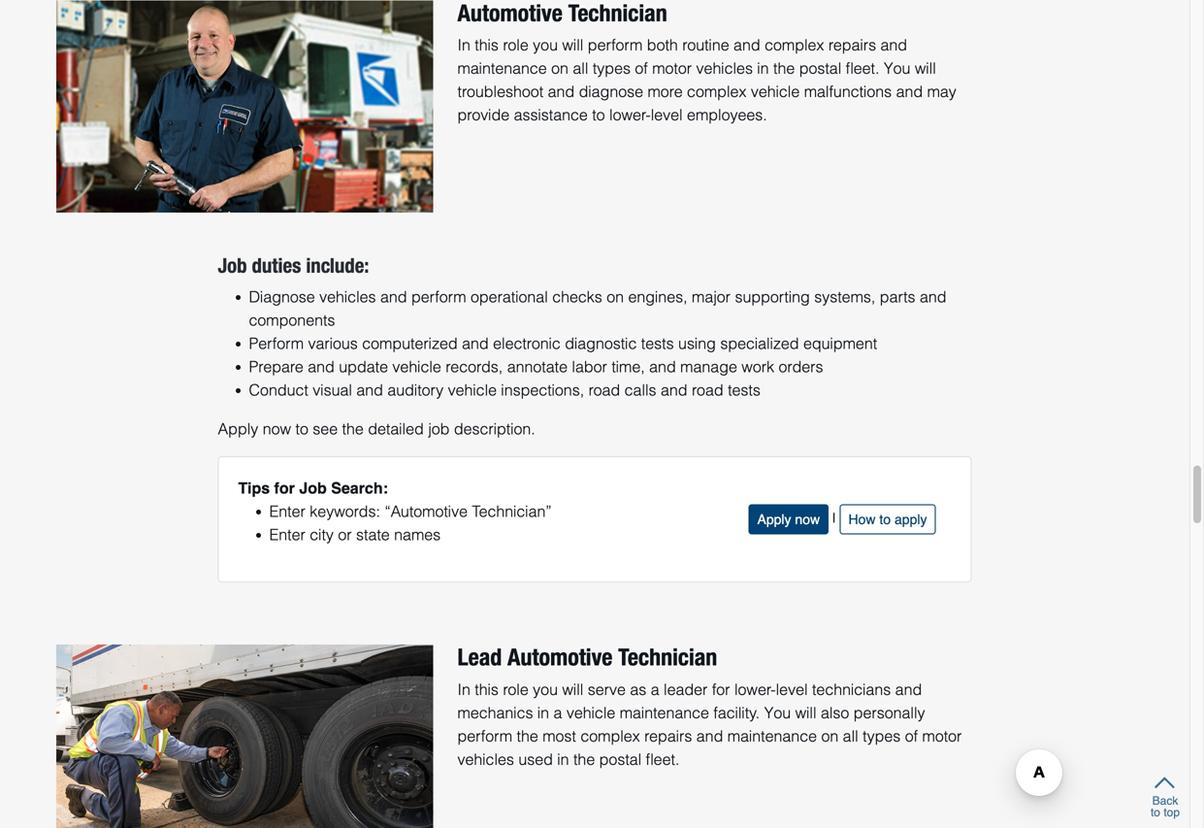 Task type: locate. For each thing, give the bounding box(es) containing it.
1 vertical spatial repairs
[[645, 727, 693, 745]]

1 horizontal spatial lower-
[[735, 681, 776, 699]]

vehicles down routine at right
[[697, 59, 753, 77]]

to
[[592, 106, 605, 124], [296, 420, 309, 438], [880, 512, 891, 527], [1151, 806, 1161, 819]]

to inside 'apply now | how to apply'
[[880, 512, 891, 527]]

vehicle down serve
[[567, 704, 616, 722]]

1 this from the top
[[475, 36, 499, 54]]

1 horizontal spatial on
[[607, 288, 624, 306]]

repairs down leader
[[645, 727, 693, 745]]

and right routine at right
[[734, 36, 761, 54]]

you up troubleshoot
[[533, 36, 558, 54]]

1 vertical spatial job
[[299, 479, 327, 497]]

complex
[[765, 36, 825, 54], [687, 83, 747, 101], [581, 727, 640, 745]]

tests down work
[[728, 381, 761, 399]]

0 vertical spatial all
[[573, 59, 589, 77]]

specialized
[[721, 335, 800, 352]]

to down diagnose
[[592, 106, 605, 124]]

motor inside in this role you will perform both routine and complex repairs and maintenance on all types of motor vehicles in the postal fleet. you will troubleshoot and diagnose more complex vehicle malfunctions and may provide assistance to lower-level employees.
[[653, 59, 692, 77]]

automotive
[[508, 643, 613, 671]]

this up troubleshoot
[[475, 36, 499, 54]]

1 vertical spatial level
[[776, 681, 808, 699]]

2 road from the left
[[692, 381, 724, 399]]

2 vertical spatial complex
[[581, 727, 640, 745]]

keywords:
[[310, 502, 381, 520]]

may
[[928, 83, 957, 101]]

in up 'most'
[[538, 704, 550, 722]]

apply down conduct
[[218, 420, 259, 438]]

complex down serve
[[581, 727, 640, 745]]

motor down 'personally'
[[923, 727, 963, 745]]

0 horizontal spatial road
[[589, 381, 621, 399]]

0 horizontal spatial tests
[[642, 335, 674, 352]]

0 vertical spatial motor
[[653, 59, 692, 77]]

fleet. up malfunctions
[[846, 59, 880, 77]]

1 horizontal spatial postal
[[800, 59, 842, 77]]

job
[[428, 420, 450, 438]]

apply left |
[[758, 512, 792, 527]]

on down 'also'
[[822, 727, 839, 745]]

perform up computerized
[[412, 288, 467, 306]]

vehicles inside diagnose vehicles and perform operational checks on engines, major supporting systems, parts and components perform various computerized and electronic diagnostic tests using specialized equipment prepare and update vehicle records, annotate labor time, and manage work orders conduct visual and auditory vehicle inspections, road calls and road tests
[[320, 288, 376, 306]]

maintenance down facility.
[[728, 727, 817, 745]]

repairs up malfunctions
[[829, 36, 877, 54]]

0 vertical spatial tests
[[642, 335, 674, 352]]

a
[[651, 681, 660, 699], [554, 704, 563, 722]]

enter left city
[[269, 526, 306, 544]]

now down conduct
[[263, 420, 291, 438]]

tips
[[238, 479, 270, 497]]

will
[[563, 36, 584, 54], [915, 59, 937, 77], [563, 681, 584, 699], [796, 704, 817, 722]]

1 vertical spatial apply
[[758, 512, 792, 527]]

2 you from the top
[[533, 681, 558, 699]]

update
[[339, 358, 388, 376]]

2 this from the top
[[475, 681, 499, 699]]

0 vertical spatial in
[[758, 59, 769, 77]]

postal
[[800, 59, 842, 77], [600, 750, 642, 768]]

postal inside lead automotive technician in this role you will serve as a leader for lower-level technicians and mechanics in a vehicle maintenance facility. you will also personally perform the most complex repairs and maintenance on all types of motor vehicles used in the postal fleet.
[[600, 750, 642, 768]]

conduct
[[249, 381, 309, 399]]

2 horizontal spatial maintenance
[[728, 727, 817, 745]]

0 horizontal spatial vehicles
[[320, 288, 376, 306]]

postal inside in this role you will perform both routine and complex repairs and maintenance on all types of motor vehicles in the postal fleet. you will troubleshoot and diagnose more complex vehicle malfunctions and may provide assistance to lower-level employees.
[[800, 59, 842, 77]]

1 you from the top
[[533, 36, 558, 54]]

in
[[458, 36, 471, 54], [458, 681, 471, 699]]

city
[[310, 526, 334, 544]]

1 vertical spatial in
[[458, 681, 471, 699]]

now left |
[[796, 512, 821, 527]]

duties
[[252, 254, 301, 277]]

2 horizontal spatial on
[[822, 727, 839, 745]]

role up mechanics at the left of the page
[[503, 681, 529, 699]]

now inside 'apply now | how to apply'
[[796, 512, 821, 527]]

of down 'personally'
[[906, 727, 919, 745]]

you right facility.
[[765, 704, 791, 722]]

job
[[218, 254, 247, 277], [299, 479, 327, 497]]

repairs inside lead automotive technician in this role you will serve as a leader for lower-level technicians and mechanics in a vehicle maintenance facility. you will also personally perform the most complex repairs and maintenance on all types of motor vehicles used in the postal fleet.
[[645, 727, 693, 745]]

job inside tips for job search: enter keywords: "automotive technician" enter city or state names
[[299, 479, 327, 497]]

apply for apply now to see the detailed job description.
[[218, 420, 259, 438]]

0 vertical spatial types
[[593, 59, 631, 77]]

1 vertical spatial on
[[607, 288, 624, 306]]

a right as
[[651, 681, 660, 699]]

this
[[475, 36, 499, 54], [475, 681, 499, 699]]

1 horizontal spatial level
[[776, 681, 808, 699]]

road down labor on the top
[[589, 381, 621, 399]]

electronic
[[493, 335, 561, 352]]

0 horizontal spatial lower-
[[610, 106, 651, 124]]

1 horizontal spatial all
[[843, 727, 859, 745]]

2 in from the top
[[458, 681, 471, 699]]

level down more
[[651, 106, 683, 124]]

0 horizontal spatial you
[[765, 704, 791, 722]]

vehicle up employees. at top
[[751, 83, 800, 101]]

0 horizontal spatial fleet.
[[646, 750, 680, 768]]

1 vertical spatial a
[[554, 704, 563, 722]]

to left top
[[1151, 806, 1161, 819]]

all up diagnose
[[573, 59, 589, 77]]

0 vertical spatial apply
[[218, 420, 259, 438]]

1 vertical spatial types
[[863, 727, 901, 745]]

in inside in this role you will perform both routine and complex repairs and maintenance on all types of motor vehicles in the postal fleet. you will troubleshoot and diagnose more complex vehicle malfunctions and may provide assistance to lower-level employees.
[[758, 59, 769, 77]]

types down 'personally'
[[863, 727, 901, 745]]

1 horizontal spatial motor
[[923, 727, 963, 745]]

for
[[274, 479, 295, 497], [712, 681, 731, 699]]

perform inside diagnose vehicles and perform operational checks on engines, major supporting systems, parts and components perform various computerized and electronic diagnostic tests using specialized equipment prepare and update vehicle records, annotate labor time, and manage work orders conduct visual and auditory vehicle inspections, road calls and road tests
[[412, 288, 467, 306]]

road down manage
[[692, 381, 724, 399]]

major
[[692, 288, 731, 306]]

apply now | how to apply
[[758, 510, 928, 527]]

types up diagnose
[[593, 59, 631, 77]]

postal up malfunctions
[[800, 59, 842, 77]]

complex up malfunctions
[[765, 36, 825, 54]]

0 vertical spatial in
[[458, 36, 471, 54]]

1 vertical spatial lower-
[[735, 681, 776, 699]]

0 vertical spatial fleet.
[[846, 59, 880, 77]]

1 horizontal spatial tests
[[728, 381, 761, 399]]

for inside tips for job search: enter keywords: "automotive technician" enter city or state names
[[274, 479, 295, 497]]

0 vertical spatial a
[[651, 681, 660, 699]]

apply inside 'apply now | how to apply'
[[758, 512, 792, 527]]

perform down mechanics at the left of the page
[[458, 727, 513, 745]]

1 in from the top
[[458, 36, 471, 54]]

level left technicians
[[776, 681, 808, 699]]

enter
[[269, 502, 306, 520], [269, 526, 306, 544]]

you
[[533, 36, 558, 54], [533, 681, 558, 699]]

0 vertical spatial of
[[635, 59, 648, 77]]

on up 'assistance'
[[552, 59, 569, 77]]

maintenance
[[458, 59, 547, 77], [620, 704, 710, 722], [728, 727, 817, 745]]

motor up more
[[653, 59, 692, 77]]

1 vertical spatial motor
[[923, 727, 963, 745]]

complex up employees. at top
[[687, 83, 747, 101]]

apply
[[895, 512, 928, 527]]

all
[[573, 59, 589, 77], [843, 727, 859, 745]]

also
[[821, 704, 850, 722]]

computerized
[[362, 335, 458, 352]]

0 vertical spatial job
[[218, 254, 247, 277]]

you down automotive at the bottom of page
[[533, 681, 558, 699]]

1 horizontal spatial fleet.
[[846, 59, 880, 77]]

1 vertical spatial maintenance
[[620, 704, 710, 722]]

in up troubleshoot
[[458, 36, 471, 54]]

motor
[[653, 59, 692, 77], [923, 727, 963, 745]]

now
[[263, 420, 291, 438], [796, 512, 821, 527]]

tests
[[642, 335, 674, 352], [728, 381, 761, 399]]

0 vertical spatial role
[[503, 36, 529, 54]]

and up records,
[[462, 335, 489, 352]]

calls
[[625, 381, 657, 399]]

0 horizontal spatial of
[[635, 59, 648, 77]]

vehicles down include:
[[320, 288, 376, 306]]

you inside in this role you will perform both routine and complex repairs and maintenance on all types of motor vehicles in the postal fleet. you will troubleshoot and diagnose more complex vehicle malfunctions and may provide assistance to lower-level employees.
[[884, 59, 911, 77]]

0 vertical spatial now
[[263, 420, 291, 438]]

0 vertical spatial enter
[[269, 502, 306, 520]]

1 vertical spatial perform
[[412, 288, 467, 306]]

role inside in this role you will perform both routine and complex repairs and maintenance on all types of motor vehicles in the postal fleet. you will troubleshoot and diagnose more complex vehicle malfunctions and may provide assistance to lower-level employees.
[[503, 36, 529, 54]]

1 horizontal spatial now
[[796, 512, 821, 527]]

mechanics
[[458, 704, 533, 722]]

perform up diagnose
[[588, 36, 643, 54]]

on right checks
[[607, 288, 624, 306]]

vehicles down mechanics at the left of the page
[[458, 750, 514, 768]]

in down lead
[[458, 681, 471, 699]]

1 vertical spatial all
[[843, 727, 859, 745]]

0 vertical spatial vehicles
[[697, 59, 753, 77]]

types inside lead automotive technician in this role you will serve as a leader for lower-level technicians and mechanics in a vehicle maintenance facility. you will also personally perform the most complex repairs and maintenance on all types of motor vehicles used in the postal fleet.
[[863, 727, 901, 745]]

maintenance down leader
[[620, 704, 710, 722]]

0 horizontal spatial level
[[651, 106, 683, 124]]

for up facility.
[[712, 681, 731, 699]]

0 vertical spatial maintenance
[[458, 59, 547, 77]]

for right tips
[[274, 479, 295, 497]]

1 horizontal spatial vehicles
[[458, 750, 514, 768]]

0 horizontal spatial apply
[[218, 420, 259, 438]]

and left may
[[897, 83, 923, 101]]

0 vertical spatial lower-
[[610, 106, 651, 124]]

1 vertical spatial for
[[712, 681, 731, 699]]

0 horizontal spatial all
[[573, 59, 589, 77]]

to right how
[[880, 512, 891, 527]]

maintenance up troubleshoot
[[458, 59, 547, 77]]

motor inside lead automotive technician in this role you will serve as a leader for lower-level technicians and mechanics in a vehicle maintenance facility. you will also personally perform the most complex repairs and maintenance on all types of motor vehicles used in the postal fleet.
[[923, 727, 963, 745]]

0 vertical spatial this
[[475, 36, 499, 54]]

1 role from the top
[[503, 36, 529, 54]]

2 horizontal spatial complex
[[765, 36, 825, 54]]

labor
[[572, 358, 608, 376]]

manage
[[681, 358, 738, 376]]

you up malfunctions
[[884, 59, 911, 77]]

1 vertical spatial enter
[[269, 526, 306, 544]]

equipment
[[804, 335, 878, 352]]

now for to
[[263, 420, 291, 438]]

1 vertical spatial complex
[[687, 83, 747, 101]]

operational
[[471, 288, 548, 306]]

2 horizontal spatial vehicles
[[697, 59, 753, 77]]

role
[[503, 36, 529, 54], [503, 681, 529, 699]]

perform
[[588, 36, 643, 54], [412, 288, 467, 306], [458, 727, 513, 745]]

0 horizontal spatial postal
[[600, 750, 642, 768]]

vehicle inside lead automotive technician in this role you will serve as a leader for lower-level technicians and mechanics in a vehicle maintenance facility. you will also personally perform the most complex repairs and maintenance on all types of motor vehicles used in the postal fleet.
[[567, 704, 616, 722]]

0 horizontal spatial in
[[538, 704, 550, 722]]

1 vertical spatial role
[[503, 681, 529, 699]]

fleet. down leader
[[646, 750, 680, 768]]

0 vertical spatial complex
[[765, 36, 825, 54]]

road
[[589, 381, 621, 399], [692, 381, 724, 399]]

of down both
[[635, 59, 648, 77]]

prepare
[[249, 358, 304, 376]]

on inside diagnose vehicles and perform operational checks on engines, major supporting systems, parts and components perform various computerized and electronic diagnostic tests using specialized equipment prepare and update vehicle records, annotate labor time, and manage work orders conduct visual and auditory vehicle inspections, road calls and road tests
[[607, 288, 624, 306]]

0 horizontal spatial maintenance
[[458, 59, 547, 77]]

1 horizontal spatial repairs
[[829, 36, 877, 54]]

lower- up facility.
[[735, 681, 776, 699]]

0 horizontal spatial types
[[593, 59, 631, 77]]

or
[[338, 526, 352, 544]]

1 vertical spatial now
[[796, 512, 821, 527]]

the
[[774, 59, 795, 77], [342, 420, 364, 438], [517, 727, 539, 745], [574, 750, 595, 768]]

now for |
[[796, 512, 821, 527]]

tests up time,
[[642, 335, 674, 352]]

you inside lead automotive technician in this role you will serve as a leader for lower-level technicians and mechanics in a vehicle maintenance facility. you will also personally perform the most complex repairs and maintenance on all types of motor vehicles used in the postal fleet.
[[765, 704, 791, 722]]

will up may
[[915, 59, 937, 77]]

0 horizontal spatial for
[[274, 479, 295, 497]]

repairs
[[829, 36, 877, 54], [645, 727, 693, 745]]

leader
[[664, 681, 708, 699]]

apply
[[218, 420, 259, 438], [758, 512, 792, 527]]

1 horizontal spatial road
[[692, 381, 724, 399]]

2 vertical spatial vehicles
[[458, 750, 514, 768]]

vehicle up auditory
[[393, 358, 442, 376]]

1 horizontal spatial of
[[906, 727, 919, 745]]

on
[[552, 59, 569, 77], [607, 288, 624, 306], [822, 727, 839, 745]]

tips for job search: enter keywords: "automotive technician" enter city or state names
[[238, 479, 552, 544]]

lower- down diagnose
[[610, 106, 651, 124]]

enter down tips
[[269, 502, 306, 520]]

2 role from the top
[[503, 681, 529, 699]]

0 vertical spatial you
[[533, 36, 558, 54]]

the inside in this role you will perform both routine and complex repairs and maintenance on all types of motor vehicles in the postal fleet. you will troubleshoot and diagnose more complex vehicle malfunctions and may provide assistance to lower-level employees.
[[774, 59, 795, 77]]

0 horizontal spatial motor
[[653, 59, 692, 77]]

detailed
[[368, 420, 424, 438]]

all down 'also'
[[843, 727, 859, 745]]

lower-
[[610, 106, 651, 124], [735, 681, 776, 699]]

will up diagnose
[[563, 36, 584, 54]]

1 vertical spatial you
[[533, 681, 558, 699]]

2 vertical spatial perform
[[458, 727, 513, 745]]

job left duties
[[218, 254, 247, 277]]

1 vertical spatial fleet.
[[646, 750, 680, 768]]

this up mechanics at the left of the page
[[475, 681, 499, 699]]

vehicles
[[697, 59, 753, 77], [320, 288, 376, 306], [458, 750, 514, 768]]

1 horizontal spatial apply
[[758, 512, 792, 527]]

postal down serve
[[600, 750, 642, 768]]

1 vertical spatial of
[[906, 727, 919, 745]]

0 vertical spatial level
[[651, 106, 683, 124]]

0 horizontal spatial on
[[552, 59, 569, 77]]

1 horizontal spatial job
[[299, 479, 327, 497]]

0 horizontal spatial now
[[263, 420, 291, 438]]

job up the keywords: at the bottom of page
[[299, 479, 327, 497]]

as
[[630, 681, 647, 699]]

on inside lead automotive technician in this role you will serve as a leader for lower-level technicians and mechanics in a vehicle maintenance facility. you will also personally perform the most complex repairs and maintenance on all types of motor vehicles used in the postal fleet.
[[822, 727, 839, 745]]

in inside lead automotive technician in this role you will serve as a leader for lower-level technicians and mechanics in a vehicle maintenance facility. you will also personally perform the most complex repairs and maintenance on all types of motor vehicles used in the postal fleet.
[[458, 681, 471, 699]]

0 horizontal spatial complex
[[581, 727, 640, 745]]

level
[[651, 106, 683, 124], [776, 681, 808, 699]]

and down update
[[357, 381, 383, 399]]

you
[[884, 59, 911, 77], [765, 704, 791, 722]]

0 horizontal spatial job
[[218, 254, 247, 277]]

0 vertical spatial repairs
[[829, 36, 877, 54]]

role up troubleshoot
[[503, 36, 529, 54]]

in down 'most'
[[558, 750, 569, 768]]

0 vertical spatial postal
[[800, 59, 842, 77]]

complex inside lead automotive technician in this role you will serve as a leader for lower-level technicians and mechanics in a vehicle maintenance facility. you will also personally perform the most complex repairs and maintenance on all types of motor vehicles used in the postal fleet.
[[581, 727, 640, 745]]

1 vertical spatial postal
[[600, 750, 642, 768]]

0 vertical spatial on
[[552, 59, 569, 77]]

1 vertical spatial you
[[765, 704, 791, 722]]

a up 'most'
[[554, 704, 563, 722]]

1 horizontal spatial maintenance
[[620, 704, 710, 722]]

2 vertical spatial on
[[822, 727, 839, 745]]

1 horizontal spatial for
[[712, 681, 731, 699]]

0 vertical spatial for
[[274, 479, 295, 497]]

how
[[849, 512, 876, 527]]

vehicle
[[751, 83, 800, 101], [393, 358, 442, 376], [448, 381, 497, 399], [567, 704, 616, 722]]

usps automotive technician checking a tire of a truck image
[[56, 0, 434, 213]]

in up employees. at top
[[758, 59, 769, 77]]

fleet. inside in this role you will perform both routine and complex repairs and maintenance on all types of motor vehicles in the postal fleet. you will troubleshoot and diagnose more complex vehicle malfunctions and may provide assistance to lower-level employees.
[[846, 59, 880, 77]]

top
[[1164, 806, 1181, 819]]



Task type: describe. For each thing, give the bounding box(es) containing it.
supporting
[[735, 288, 810, 306]]

you inside lead automotive technician in this role you will serve as a leader for lower-level technicians and mechanics in a vehicle maintenance facility. you will also personally perform the most complex repairs and maintenance on all types of motor vehicles used in the postal fleet.
[[533, 681, 558, 699]]

using
[[679, 335, 716, 352]]

malfunctions
[[805, 83, 892, 101]]

back to top
[[1151, 794, 1181, 819]]

inspections,
[[501, 381, 585, 399]]

perform inside in this role you will perform both routine and complex repairs and maintenance on all types of motor vehicles in the postal fleet. you will troubleshoot and diagnose more complex vehicle malfunctions and may provide assistance to lower-level employees.
[[588, 36, 643, 54]]

"automotive
[[385, 502, 468, 520]]

serve
[[588, 681, 626, 699]]

and right parts
[[920, 288, 947, 306]]

and right calls
[[661, 381, 688, 399]]

of inside in this role you will perform both routine and complex repairs and maintenance on all types of motor vehicles in the postal fleet. you will troubleshoot and diagnose more complex vehicle malfunctions and may provide assistance to lower-level employees.
[[635, 59, 648, 77]]

role inside lead automotive technician in this role you will serve as a leader for lower-level technicians and mechanics in a vehicle maintenance facility. you will also personally perform the most complex repairs and maintenance on all types of motor vehicles used in the postal fleet.
[[503, 681, 529, 699]]

1 road from the left
[[589, 381, 621, 399]]

vehicle down records,
[[448, 381, 497, 399]]

repairs inside in this role you will perform both routine and complex repairs and maintenance on all types of motor vehicles in the postal fleet. you will troubleshoot and diagnose more complex vehicle malfunctions and may provide assistance to lower-level employees.
[[829, 36, 877, 54]]

search:
[[331, 479, 388, 497]]

for inside lead automotive technician in this role you will serve as a leader for lower-level technicians and mechanics in a vehicle maintenance facility. you will also personally perform the most complex repairs and maintenance on all types of motor vehicles used in the postal fleet.
[[712, 681, 731, 699]]

to left see
[[296, 420, 309, 438]]

and up computerized
[[381, 288, 407, 306]]

how to apply link
[[840, 504, 936, 535]]

provide
[[458, 106, 510, 124]]

perform inside lead automotive technician in this role you will serve as a leader for lower-level technicians and mechanics in a vehicle maintenance facility. you will also personally perform the most complex repairs and maintenance on all types of motor vehicles used in the postal fleet.
[[458, 727, 513, 745]]

visual
[[313, 381, 352, 399]]

auditory
[[388, 381, 444, 399]]

both
[[647, 36, 678, 54]]

this inside lead automotive technician in this role you will serve as a leader for lower-level technicians and mechanics in a vehicle maintenance facility. you will also personally perform the most complex repairs and maintenance on all types of motor vehicles used in the postal fleet.
[[475, 681, 499, 699]]

in inside in this role you will perform both routine and complex repairs and maintenance on all types of motor vehicles in the postal fleet. you will troubleshoot and diagnose more complex vehicle malfunctions and may provide assistance to lower-level employees.
[[458, 36, 471, 54]]

will left serve
[[563, 681, 584, 699]]

1 horizontal spatial complex
[[687, 83, 747, 101]]

in this role you will perform both routine and complex repairs and maintenance on all types of motor vehicles in the postal fleet. you will troubleshoot and diagnose more complex vehicle malfunctions and may provide assistance to lower-level employees.
[[458, 36, 957, 124]]

used
[[519, 750, 553, 768]]

maintenance inside in this role you will perform both routine and complex repairs and maintenance on all types of motor vehicles in the postal fleet. you will troubleshoot and diagnose more complex vehicle malfunctions and may provide assistance to lower-level employees.
[[458, 59, 547, 77]]

and up calls
[[650, 358, 676, 376]]

1 vertical spatial tests
[[728, 381, 761, 399]]

level inside lead automotive technician in this role you will serve as a leader for lower-level technicians and mechanics in a vehicle maintenance facility. you will also personally perform the most complex repairs and maintenance on all types of motor vehicles used in the postal fleet.
[[776, 681, 808, 699]]

and up malfunctions
[[881, 36, 908, 54]]

all inside lead automotive technician in this role you will serve as a leader for lower-level technicians and mechanics in a vehicle maintenance facility. you will also personally perform the most complex repairs and maintenance on all types of motor vehicles used in the postal fleet.
[[843, 727, 859, 745]]

0 horizontal spatial a
[[554, 704, 563, 722]]

to inside back to top
[[1151, 806, 1161, 819]]

parts
[[880, 288, 916, 306]]

lower- inside lead automotive technician in this role you will serve as a leader for lower-level technicians and mechanics in a vehicle maintenance facility. you will also personally perform the most complex repairs and maintenance on all types of motor vehicles used in the postal fleet.
[[735, 681, 776, 699]]

lead automotive technician in this role you will serve as a leader for lower-level technicians and mechanics in a vehicle maintenance facility. you will also personally perform the most complex repairs and maintenance on all types of motor vehicles used in the postal fleet.
[[458, 643, 963, 768]]

|
[[833, 510, 837, 526]]

1 vertical spatial in
[[538, 704, 550, 722]]

a lead usps automotive technician standing in front of an autoshop, holding a tool. image
[[56, 645, 434, 828]]

most
[[543, 727, 577, 745]]

description.
[[454, 420, 536, 438]]

vehicles inside lead automotive technician in this role you will serve as a leader for lower-level technicians and mechanics in a vehicle maintenance facility. you will also personally perform the most complex repairs and maintenance on all types of motor vehicles used in the postal fleet.
[[458, 750, 514, 768]]

routine
[[683, 36, 730, 54]]

back
[[1153, 794, 1179, 808]]

2 enter from the top
[[269, 526, 306, 544]]

time,
[[612, 358, 645, 376]]

apply now to see the detailed job description.
[[218, 420, 536, 438]]

technicians
[[813, 681, 892, 699]]

perform
[[249, 335, 304, 352]]

1 horizontal spatial in
[[558, 750, 569, 768]]

assistance
[[514, 106, 588, 124]]

and up 'personally'
[[896, 681, 923, 699]]

and down facility.
[[697, 727, 724, 745]]

state
[[356, 526, 390, 544]]

annotate
[[507, 358, 568, 376]]

names
[[394, 526, 441, 544]]

on inside in this role you will perform both routine and complex repairs and maintenance on all types of motor vehicles in the postal fleet. you will troubleshoot and diagnose more complex vehicle malfunctions and may provide assistance to lower-level employees.
[[552, 59, 569, 77]]

technician"
[[472, 502, 552, 520]]

1 horizontal spatial a
[[651, 681, 660, 699]]

2 vertical spatial maintenance
[[728, 727, 817, 745]]

job duties include:
[[218, 254, 369, 277]]

orders
[[779, 358, 824, 376]]

apply for apply now | how to apply
[[758, 512, 792, 527]]

vehicles inside in this role you will perform both routine and complex repairs and maintenance on all types of motor vehicles in the postal fleet. you will troubleshoot and diagnose more complex vehicle malfunctions and may provide assistance to lower-level employees.
[[697, 59, 753, 77]]

will left 'also'
[[796, 704, 817, 722]]

personally
[[854, 704, 926, 722]]

and up 'assistance'
[[548, 83, 575, 101]]

troubleshoot
[[458, 83, 544, 101]]

to inside in this role you will perform both routine and complex repairs and maintenance on all types of motor vehicles in the postal fleet. you will troubleshoot and diagnose more complex vehicle malfunctions and may provide assistance to lower-level employees.
[[592, 106, 605, 124]]

employees.
[[687, 106, 768, 124]]

you inside in this role you will perform both routine and complex repairs and maintenance on all types of motor vehicles in the postal fleet. you will troubleshoot and diagnose more complex vehicle malfunctions and may provide assistance to lower-level employees.
[[533, 36, 558, 54]]

diagnose
[[579, 83, 644, 101]]

more
[[648, 83, 683, 101]]

diagnose
[[249, 288, 315, 306]]

you for technician
[[765, 704, 791, 722]]

fleet. inside lead automotive technician in this role you will serve as a leader for lower-level technicians and mechanics in a vehicle maintenance facility. you will also personally perform the most complex repairs and maintenance on all types of motor vehicles used in the postal fleet.
[[646, 750, 680, 768]]

all inside in this role you will perform both routine and complex repairs and maintenance on all types of motor vehicles in the postal fleet. you will troubleshoot and diagnose more complex vehicle malfunctions and may provide assistance to lower-level employees.
[[573, 59, 589, 77]]

see
[[313, 420, 338, 438]]

1 enter from the top
[[269, 502, 306, 520]]

level inside in this role you will perform both routine and complex repairs and maintenance on all types of motor vehicles in the postal fleet. you will troubleshoot and diagnose more complex vehicle malfunctions and may provide assistance to lower-level employees.
[[651, 106, 683, 124]]

various
[[308, 335, 358, 352]]

and up visual
[[308, 358, 335, 376]]

components
[[249, 311, 335, 329]]

engines,
[[629, 288, 688, 306]]

this inside in this role you will perform both routine and complex repairs and maintenance on all types of motor vehicles in the postal fleet. you will troubleshoot and diagnose more complex vehicle malfunctions and may provide assistance to lower-level employees.
[[475, 36, 499, 54]]

checks
[[553, 288, 603, 306]]

apply now link
[[749, 504, 829, 535]]

include:
[[306, 254, 369, 277]]

lead
[[458, 643, 502, 671]]

records,
[[446, 358, 503, 376]]

types inside in this role you will perform both routine and complex repairs and maintenance on all types of motor vehicles in the postal fleet. you will troubleshoot and diagnose more complex vehicle malfunctions and may provide assistance to lower-level employees.
[[593, 59, 631, 77]]

systems,
[[815, 288, 876, 306]]

you for role
[[884, 59, 911, 77]]

diagnostic
[[565, 335, 637, 352]]

diagnose vehicles and perform operational checks on engines, major supporting systems, parts and components perform various computerized and electronic diagnostic tests using specialized equipment prepare and update vehicle records, annotate labor time, and manage work orders conduct visual and auditory vehicle inspections, road calls and road tests
[[249, 288, 947, 399]]

vehicle inside in this role you will perform both routine and complex repairs and maintenance on all types of motor vehicles in the postal fleet. you will troubleshoot and diagnose more complex vehicle malfunctions and may provide assistance to lower-level employees.
[[751, 83, 800, 101]]

technician
[[619, 643, 718, 671]]

of inside lead automotive technician in this role you will serve as a leader for lower-level technicians and mechanics in a vehicle maintenance facility. you will also personally perform the most complex repairs and maintenance on all types of motor vehicles used in the postal fleet.
[[906, 727, 919, 745]]

facility.
[[714, 704, 760, 722]]

work
[[742, 358, 775, 376]]

lower- inside in this role you will perform both routine and complex repairs and maintenance on all types of motor vehicles in the postal fleet. you will troubleshoot and diagnose more complex vehicle malfunctions and may provide assistance to lower-level employees.
[[610, 106, 651, 124]]



Task type: vqa. For each thing, say whether or not it's contained in the screenshot.
vehicle in Lead Automotive Technician In this role you will serve as a leader for lower-level technicians and mechanics in a vehicle maintenance facility. You will also personally perform the most complex repairs and maintenance on all types of motor vehicles used in the postal fleet.
yes



